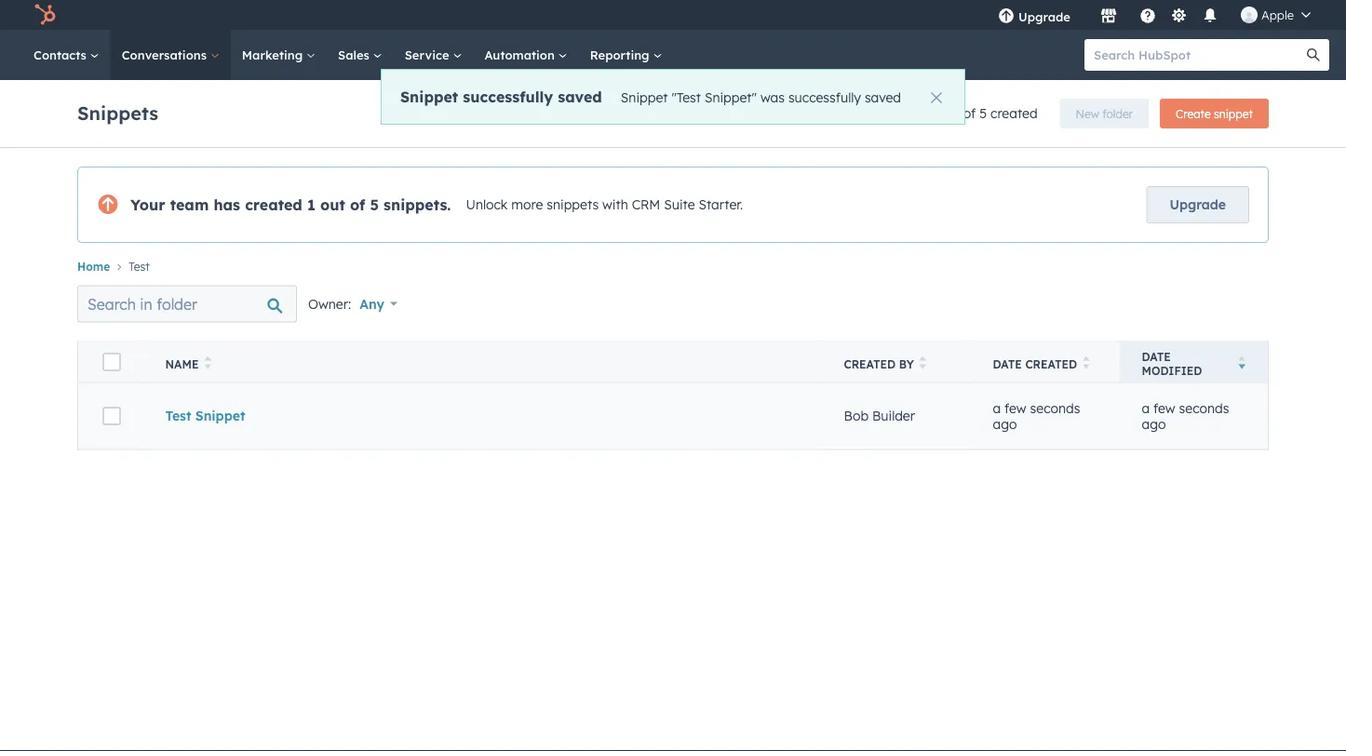 Task type: vqa. For each thing, say whether or not it's contained in the screenshot.
Account corresponding to Account Setup
no



Task type: describe. For each thing, give the bounding box(es) containing it.
of inside snippets banner
[[963, 105, 976, 121]]

any
[[359, 295, 385, 312]]

date modified button
[[1120, 342, 1268, 382]]

reporting link
[[579, 30, 674, 80]]

notifications button
[[1194, 0, 1226, 30]]

more
[[511, 197, 543, 213]]

with
[[602, 197, 628, 213]]

home
[[77, 260, 110, 274]]

home button
[[77, 260, 110, 274]]

modified
[[1142, 364, 1202, 378]]

settings image
[[1171, 8, 1187, 25]]

marketing
[[242, 47, 306, 62]]

"test
[[672, 89, 701, 105]]

snippet successfully saved alert
[[381, 69, 965, 125]]

menu containing apple
[[985, 0, 1324, 30]]

1 inside snippets banner
[[954, 105, 960, 121]]

descending sort. press to sort ascending. element
[[1239, 356, 1246, 372]]

snippet successfully saved
[[400, 87, 602, 106]]

date modified
[[1142, 350, 1202, 378]]

0 horizontal spatial snippet
[[195, 408, 245, 424]]

created for 5
[[991, 105, 1038, 121]]

Search HubSpot search field
[[1085, 39, 1313, 71]]

1 horizontal spatial successfully
[[788, 89, 861, 105]]

actions button
[[799, 416, 872, 440]]

0 vertical spatial upgrade
[[1018, 9, 1071, 24]]

press to sort. element for date created
[[1083, 356, 1090, 372]]

date for date created
[[993, 357, 1022, 371]]

test for test snippet
[[165, 408, 191, 424]]

folder
[[1103, 107, 1133, 121]]

notifications image
[[1202, 8, 1219, 25]]

has
[[214, 196, 240, 214]]

descending sort. press to sort ascending. image
[[1239, 356, 1246, 369]]

sales
[[338, 47, 373, 62]]

marketplaces image
[[1100, 8, 1117, 25]]

team
[[170, 196, 209, 214]]

new
[[1076, 107, 1099, 121]]

date created
[[993, 357, 1077, 371]]

test snippet
[[165, 408, 245, 424]]

snippet"
[[705, 89, 757, 105]]

0 horizontal spatial of
[[350, 196, 365, 214]]

snippets
[[547, 197, 599, 213]]

automation link
[[473, 30, 579, 80]]

snippets banner
[[77, 93, 1269, 128]]

0 horizontal spatial saved
[[558, 87, 602, 106]]

close image
[[931, 92, 942, 103]]

create
[[1176, 107, 1211, 121]]

upgrade image
[[998, 8, 1015, 25]]

unlock more snippets with crm suite starter.
[[466, 197, 743, 213]]

upgrade link
[[1147, 186, 1249, 223]]

apple
[[1261, 7, 1294, 22]]

1 seconds from the left
[[1030, 400, 1080, 416]]

your
[[130, 196, 165, 214]]

created by button
[[822, 342, 971, 382]]

1 a from the left
[[993, 400, 1001, 416]]

date created button
[[971, 342, 1120, 382]]

1 horizontal spatial upgrade
[[1170, 196, 1226, 213]]

press to sort. image for date created
[[1083, 356, 1090, 369]]

press to sort. element for name
[[204, 356, 211, 372]]

search image
[[1307, 48, 1320, 61]]

0 horizontal spatial 1
[[307, 196, 316, 214]]

actions
[[811, 421, 850, 435]]

any button
[[359, 285, 409, 322]]

hubspot link
[[22, 4, 70, 26]]

help button
[[1132, 0, 1164, 30]]

bob
[[844, 408, 869, 424]]

sales link
[[327, 30, 393, 80]]

5 inside snippets banner
[[980, 105, 987, 121]]

settings link
[[1167, 5, 1191, 25]]

conversations link
[[111, 30, 231, 80]]



Task type: locate. For each thing, give the bounding box(es) containing it.
1 horizontal spatial saved
[[865, 89, 901, 105]]

test snippet link
[[165, 408, 245, 424]]

snippet
[[1214, 107, 1253, 121]]

1 vertical spatial 5
[[370, 196, 379, 214]]

press to sort. element inside 'date created' button
[[1083, 356, 1090, 372]]

reporting
[[590, 47, 653, 62]]

0 vertical spatial created
[[991, 105, 1038, 121]]

1
[[954, 105, 960, 121], [307, 196, 316, 214]]

2 few from the left
[[1154, 400, 1175, 416]]

2 a few seconds ago from the left
[[1142, 400, 1229, 432]]

press to sort. element right date created
[[1083, 356, 1090, 372]]

2 vertical spatial created
[[1025, 357, 1077, 371]]

0 horizontal spatial few
[[1005, 400, 1027, 416]]

0 horizontal spatial press to sort. image
[[920, 356, 927, 369]]

1 vertical spatial 1
[[307, 196, 316, 214]]

snippet
[[400, 87, 458, 106], [621, 89, 668, 105], [195, 408, 245, 424]]

1 horizontal spatial 1
[[954, 105, 960, 121]]

1 horizontal spatial seconds
[[1179, 400, 1229, 416]]

press to sort. image inside 'date created' button
[[1083, 356, 1090, 369]]

snippets
[[77, 101, 158, 124]]

a down modified
[[1142, 400, 1150, 416]]

created for has
[[245, 196, 302, 214]]

2 ago from the left
[[1142, 416, 1166, 432]]

ago down date created
[[993, 416, 1017, 432]]

1 press to sort. element from the left
[[204, 356, 211, 372]]

2 press to sort. image from the left
[[1083, 356, 1090, 369]]

suite
[[664, 197, 695, 213]]

1 of 5 created
[[954, 105, 1038, 121]]

0 horizontal spatial ago
[[993, 416, 1017, 432]]

create snippet button
[[1160, 99, 1269, 128]]

press to sort. element inside name button
[[204, 356, 211, 372]]

upgrade right upgrade icon
[[1018, 9, 1071, 24]]

upgrade
[[1018, 9, 1071, 24], [1170, 196, 1226, 213]]

1 press to sort. image from the left
[[920, 356, 927, 369]]

1 horizontal spatial press to sort. image
[[1083, 356, 1090, 369]]

seconds down date modified button
[[1179, 400, 1229, 416]]

snippets.
[[384, 196, 451, 214]]

1 horizontal spatial press to sort. element
[[920, 356, 927, 372]]

help image
[[1139, 8, 1156, 25]]

a few seconds ago
[[993, 400, 1080, 432], [1142, 400, 1229, 432]]

press to sort. element inside created by 'button'
[[920, 356, 927, 372]]

seconds down 'date created' button
[[1030, 400, 1080, 416]]

service
[[405, 47, 453, 62]]

unlock
[[466, 197, 508, 213]]

snippet "test snippet" was successfully saved
[[621, 89, 901, 105]]

0 horizontal spatial date
[[993, 357, 1022, 371]]

bob builder
[[844, 408, 915, 424]]

0 horizontal spatial upgrade
[[1018, 9, 1071, 24]]

created inside snippets banner
[[991, 105, 1038, 121]]

press to sort. image right by
[[920, 356, 927, 369]]

created inside button
[[1025, 357, 1077, 371]]

ago
[[993, 416, 1017, 432], [1142, 416, 1166, 432]]

few down modified
[[1154, 400, 1175, 416]]

press to sort. element right name
[[204, 356, 211, 372]]

2 press to sort. element from the left
[[920, 356, 927, 372]]

0 horizontal spatial a few seconds ago
[[993, 400, 1080, 432]]

0 vertical spatial of
[[963, 105, 976, 121]]

1 vertical spatial test
[[165, 408, 191, 424]]

0 horizontal spatial test
[[129, 260, 150, 274]]

snippet left '"test'
[[621, 89, 668, 105]]

2 a from the left
[[1142, 400, 1150, 416]]

service link
[[393, 30, 473, 80]]

created by
[[844, 357, 914, 371]]

contacts
[[34, 47, 90, 62]]

snippet for snippet successfully saved
[[400, 87, 458, 106]]

new folder button
[[1060, 99, 1149, 128]]

ago down modified
[[1142, 416, 1166, 432]]

press to sort. image inside created by 'button'
[[920, 356, 927, 369]]

successfully right was
[[788, 89, 861, 105]]

crm
[[632, 197, 660, 213]]

press to sort. image for created by
[[920, 356, 927, 369]]

few
[[1005, 400, 1027, 416], [1154, 400, 1175, 416]]

0 horizontal spatial successfully
[[463, 87, 553, 106]]

1 horizontal spatial a
[[1142, 400, 1150, 416]]

1 horizontal spatial few
[[1154, 400, 1175, 416]]

navigation
[[77, 254, 1269, 278]]

of
[[963, 105, 976, 121], [350, 196, 365, 214]]

automation
[[484, 47, 558, 62]]

0 horizontal spatial a
[[993, 400, 1001, 416]]

date inside date modified
[[1142, 350, 1171, 364]]

builder
[[872, 408, 915, 424]]

apple button
[[1230, 0, 1322, 30]]

press to sort. element right by
[[920, 356, 927, 372]]

a
[[993, 400, 1001, 416], [1142, 400, 1150, 416]]

contacts link
[[22, 30, 111, 80]]

created
[[991, 105, 1038, 121], [245, 196, 302, 214], [1025, 357, 1077, 371]]

5
[[980, 105, 987, 121], [370, 196, 379, 214]]

0 horizontal spatial press to sort. element
[[204, 356, 211, 372]]

press to sort. image right date created
[[1083, 356, 1090, 369]]

saved down reporting
[[558, 87, 602, 106]]

successfully down automation on the left top of page
[[463, 87, 553, 106]]

test
[[129, 260, 150, 274], [165, 408, 191, 424]]

successfully
[[463, 87, 553, 106], [788, 89, 861, 105]]

a few seconds ago down date created
[[993, 400, 1080, 432]]

marketplaces button
[[1089, 0, 1128, 30]]

upgrade down create
[[1170, 196, 1226, 213]]

1 vertical spatial upgrade
[[1170, 196, 1226, 213]]

bob builder image
[[1241, 7, 1258, 23]]

hubspot image
[[34, 4, 56, 26]]

0 vertical spatial test
[[129, 260, 150, 274]]

1 horizontal spatial ago
[[1142, 416, 1166, 432]]

1 vertical spatial of
[[350, 196, 365, 214]]

starter.
[[699, 197, 743, 213]]

seconds
[[1030, 400, 1080, 416], [1179, 400, 1229, 416]]

press to sort. element for created by
[[920, 356, 927, 372]]

saved left 'close' image
[[865, 89, 901, 105]]

0 vertical spatial 1
[[954, 105, 960, 121]]

snippet down service link
[[400, 87, 458, 106]]

1 a few seconds ago from the left
[[993, 400, 1080, 432]]

snippet down press to sort. image
[[195, 408, 245, 424]]

created
[[844, 357, 896, 371]]

few down date created
[[1005, 400, 1027, 416]]

1 vertical spatial created
[[245, 196, 302, 214]]

2 horizontal spatial press to sort. element
[[1083, 356, 1090, 372]]

1 few from the left
[[1005, 400, 1027, 416]]

conversations
[[122, 47, 210, 62]]

a down date created
[[993, 400, 1001, 416]]

menu
[[985, 0, 1324, 30]]

snippet for snippet "test snippet" was successfully saved
[[621, 89, 668, 105]]

1 horizontal spatial snippet
[[400, 87, 458, 106]]

date
[[1142, 350, 1171, 364], [993, 357, 1022, 371]]

date for date modified
[[1142, 350, 1171, 364]]

press to sort. image
[[920, 356, 927, 369], [1083, 356, 1090, 369]]

Search search field
[[77, 285, 297, 322]]

test for test
[[129, 260, 150, 274]]

your team has created 1 out of 5 snippets.
[[130, 196, 451, 214]]

create snippet
[[1176, 107, 1253, 121]]

0 horizontal spatial 5
[[370, 196, 379, 214]]

1 ago from the left
[[993, 416, 1017, 432]]

2 horizontal spatial snippet
[[621, 89, 668, 105]]

by
[[899, 357, 914, 371]]

1 horizontal spatial a few seconds ago
[[1142, 400, 1229, 432]]

press to sort. element
[[204, 356, 211, 372], [920, 356, 927, 372], [1083, 356, 1090, 372]]

saved
[[558, 87, 602, 106], [865, 89, 901, 105]]

test right "home" button
[[129, 260, 150, 274]]

3 press to sort. element from the left
[[1083, 356, 1090, 372]]

navigation containing home
[[77, 254, 1269, 278]]

out
[[320, 196, 345, 214]]

1 horizontal spatial of
[[963, 105, 976, 121]]

0 vertical spatial 5
[[980, 105, 987, 121]]

owner:
[[308, 295, 351, 312]]

search button
[[1298, 39, 1329, 71]]

new folder
[[1076, 107, 1133, 121]]

marketing link
[[231, 30, 327, 80]]

1 horizontal spatial 5
[[980, 105, 987, 121]]

0 horizontal spatial seconds
[[1030, 400, 1080, 416]]

was
[[761, 89, 785, 105]]

test down name
[[165, 408, 191, 424]]

name
[[165, 357, 199, 371]]

2 seconds from the left
[[1179, 400, 1229, 416]]

a few seconds ago down modified
[[1142, 400, 1229, 432]]

1 horizontal spatial test
[[165, 408, 191, 424]]

name button
[[143, 342, 822, 382]]

1 horizontal spatial date
[[1142, 350, 1171, 364]]

press to sort. image
[[204, 356, 211, 369]]



